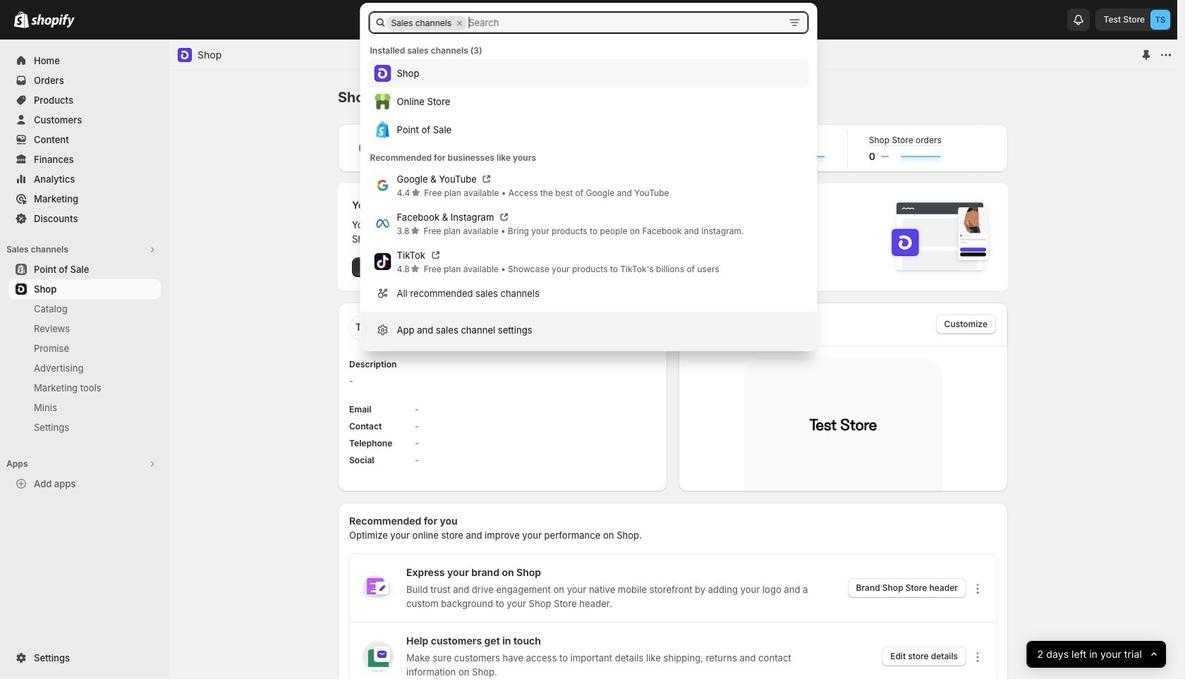 Task type: vqa. For each thing, say whether or not it's contained in the screenshot.
Shopify 'image'
yes



Task type: describe. For each thing, give the bounding box(es) containing it.
tiktok image
[[374, 253, 391, 270]]

shopify image
[[31, 14, 75, 28]]

facebook & instagram image
[[374, 215, 391, 232]]

icon for shop image
[[178, 48, 192, 62]]

2 results menu from the top
[[369, 166, 809, 306]]



Task type: locate. For each thing, give the bounding box(es) containing it.
1 results menu from the top
[[369, 59, 809, 144]]

Search text field
[[467, 11, 782, 34]]

results menu
[[369, 59, 809, 144], [369, 166, 809, 306]]

google & youtube image
[[374, 177, 391, 194]]

menu item
[[369, 59, 809, 87]]

1 vertical spatial results menu
[[369, 166, 809, 306]]

0 vertical spatial results menu
[[369, 59, 809, 144]]

fullscreen dialog
[[169, 40, 1185, 679]]



